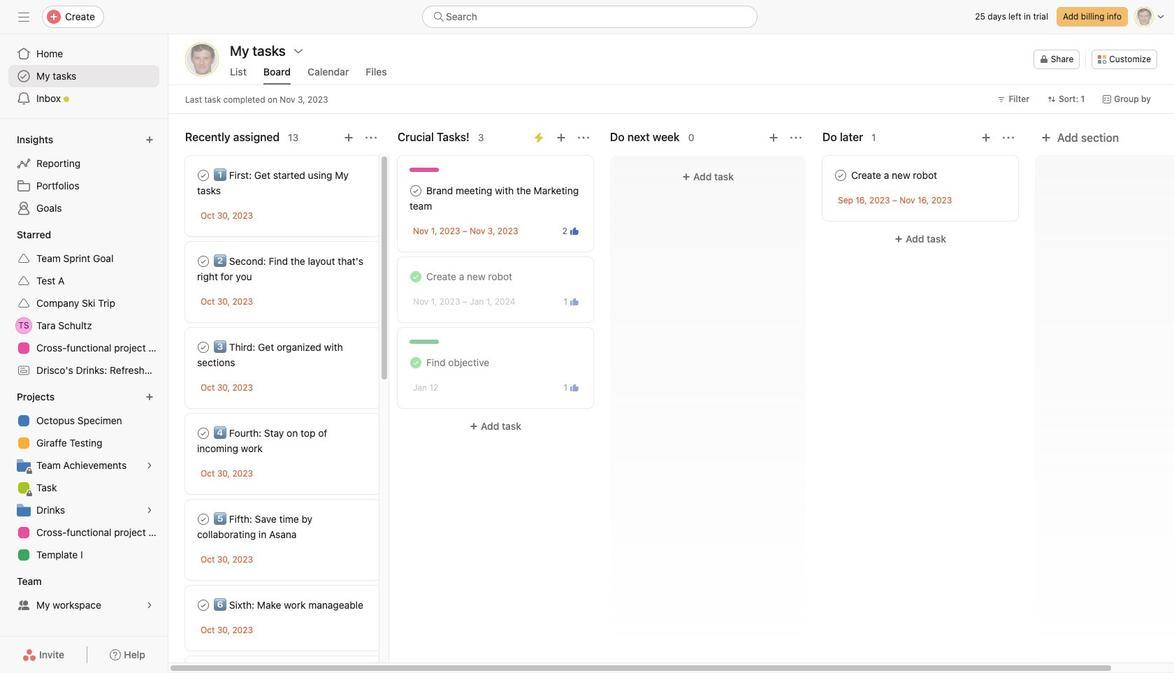Task type: describe. For each thing, give the bounding box(es) containing it.
see details, team achievements image
[[145, 461, 154, 470]]

2 add task image from the left
[[556, 132, 567, 143]]

2 more section actions image from the left
[[1003, 132, 1014, 143]]

3 add task image from the left
[[768, 132, 780, 143]]

projects element
[[0, 385, 168, 569]]

starred element
[[0, 222, 168, 385]]

show options image
[[293, 45, 304, 57]]

mark complete image for 1st add task icon from left
[[195, 167, 212, 184]]

2 mark complete checkbox from the top
[[195, 339, 212, 356]]

1 more section actions image from the left
[[366, 132, 377, 143]]

insights element
[[0, 127, 168, 222]]

2 completed checkbox from the top
[[408, 354, 424, 371]]

1 mark complete checkbox from the top
[[195, 253, 212, 270]]

1 add task image from the left
[[343, 132, 354, 143]]

see details, drinks image
[[145, 506, 154, 515]]

see details, my workspace image
[[145, 601, 154, 610]]



Task type: vqa. For each thing, say whether or not it's contained in the screenshot.
2nd Completed image from the bottom of the page
yes



Task type: locate. For each thing, give the bounding box(es) containing it.
1 completed checkbox from the top
[[408, 268, 424, 285]]

2 vertical spatial mark complete checkbox
[[195, 511, 212, 528]]

1 vertical spatial completed checkbox
[[408, 354, 424, 371]]

mark complete image for add task image
[[833, 167, 849, 184]]

0 vertical spatial mark complete checkbox
[[195, 253, 212, 270]]

add task image
[[343, 132, 354, 143], [556, 132, 567, 143], [768, 132, 780, 143]]

2 1 like. you liked this task image from the top
[[570, 383, 579, 392]]

0 horizontal spatial add task image
[[343, 132, 354, 143]]

rules for crucial tasks! image
[[533, 132, 545, 143]]

1 more section actions image from the left
[[791, 132, 802, 143]]

completed image
[[408, 354, 424, 371]]

0 horizontal spatial more section actions image
[[791, 132, 802, 143]]

1 horizontal spatial more section actions image
[[578, 132, 589, 143]]

3 mark complete checkbox from the top
[[195, 511, 212, 528]]

more section actions image
[[366, 132, 377, 143], [578, 132, 589, 143]]

1 vertical spatial mark complete checkbox
[[195, 339, 212, 356]]

1 horizontal spatial add task image
[[556, 132, 567, 143]]

2 more section actions image from the left
[[578, 132, 589, 143]]

new project or portfolio image
[[145, 393, 154, 401]]

0 horizontal spatial more section actions image
[[366, 132, 377, 143]]

1 horizontal spatial more section actions image
[[1003, 132, 1014, 143]]

hide sidebar image
[[18, 11, 29, 22]]

1 1 like. you liked this task image from the top
[[570, 297, 579, 306]]

mark complete image
[[195, 167, 212, 184], [833, 167, 849, 184], [195, 425, 212, 442]]

more section actions image
[[791, 132, 802, 143], [1003, 132, 1014, 143]]

new insights image
[[145, 136, 154, 144]]

0 vertical spatial completed checkbox
[[408, 268, 424, 285]]

global element
[[0, 34, 168, 118]]

2 likes. you liked this task image
[[570, 227, 579, 235]]

list box
[[422, 6, 758, 28]]

1 like. you liked this task image
[[570, 297, 579, 306], [570, 383, 579, 392]]

Mark complete checkbox
[[195, 167, 212, 184], [833, 167, 849, 184], [408, 182, 424, 199], [195, 425, 212, 442], [195, 597, 212, 614]]

0 vertical spatial 1 like. you liked this task image
[[570, 297, 579, 306]]

Completed checkbox
[[408, 268, 424, 285], [408, 354, 424, 371]]

teams element
[[0, 569, 168, 619]]

Mark complete checkbox
[[195, 253, 212, 270], [195, 339, 212, 356], [195, 511, 212, 528]]

add task image
[[981, 132, 992, 143]]

1 vertical spatial 1 like. you liked this task image
[[570, 383, 579, 392]]

completed image
[[408, 268, 424, 285]]

mark complete image
[[408, 182, 424, 199], [195, 253, 212, 270], [195, 339, 212, 356], [195, 511, 212, 528], [195, 597, 212, 614]]

2 horizontal spatial add task image
[[768, 132, 780, 143]]



